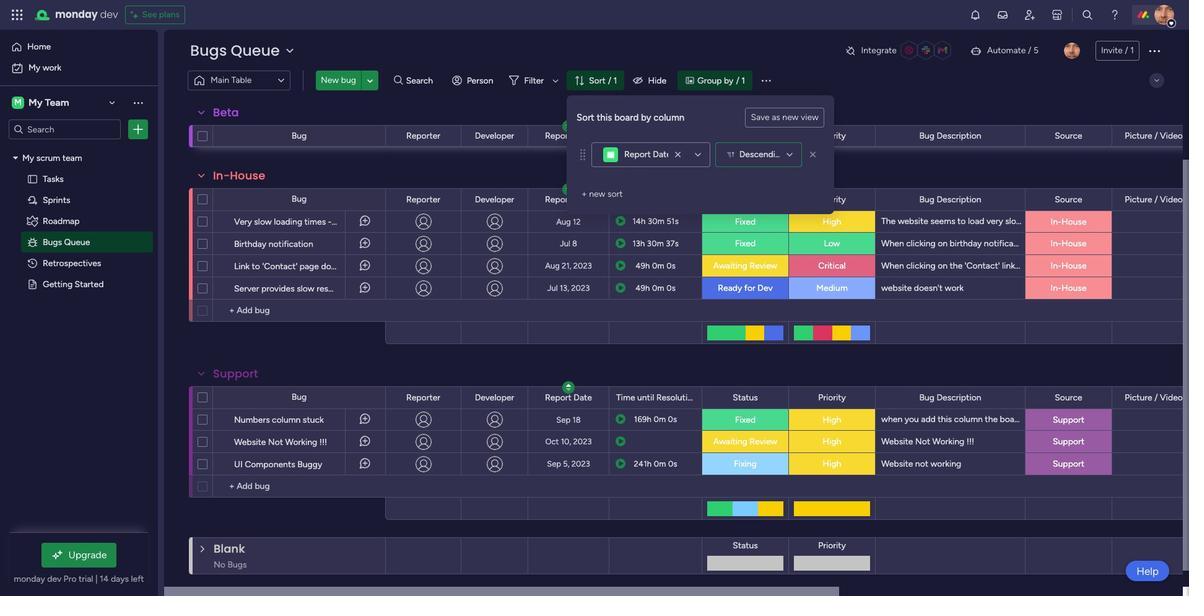Task type: vqa. For each thing, say whether or not it's contained in the screenshot.
v2 user feedback image
no



Task type: locate. For each thing, give the bounding box(es) containing it.
status for 3rd the status field from the bottom of the page
[[733, 130, 758, 141]]

sort down sort / 1
[[577, 112, 595, 123]]

report
[[545, 130, 572, 141], [624, 149, 651, 160], [545, 194, 572, 205], [545, 392, 572, 403]]

1 picture / video o from the top
[[1125, 130, 1189, 141]]

column right numbers
[[272, 415, 301, 425]]

1 on from the top
[[938, 238, 948, 249]]

server
[[234, 284, 259, 294]]

in-house down no
[[1051, 261, 1087, 271]]

dev
[[758, 283, 773, 294]]

invite / 1 button
[[1096, 41, 1140, 61]]

0 vertical spatial developer field
[[472, 129, 517, 143]]

1 vertical spatial bug description
[[919, 194, 981, 205]]

hide button
[[628, 71, 674, 90]]

source
[[1055, 130, 1082, 141], [1055, 194, 1082, 205], [1055, 392, 1082, 403]]

bugs
[[190, 40, 227, 61], [43, 237, 62, 247]]

3 bug description field from the top
[[916, 391, 984, 405]]

the left gets
[[985, 414, 998, 425]]

3 until from the top
[[637, 392, 654, 403]]

house
[[230, 168, 265, 183], [1062, 216, 1087, 227], [1062, 238, 1087, 249], [1062, 261, 1087, 271], [1062, 283, 1087, 294]]

bugs queue up main table
[[190, 40, 280, 61]]

update feed image
[[997, 9, 1009, 21]]

0 vertical spatial my
[[28, 63, 40, 73]]

resolution for third time until resolution field from the bottom
[[656, 130, 697, 141]]

1 horizontal spatial birthday
[[1076, 238, 1108, 249]]

doesn't
[[321, 261, 350, 272], [914, 283, 943, 293]]

report date up aug 12
[[545, 194, 592, 205]]

priority
[[818, 130, 846, 141], [818, 194, 846, 205], [818, 392, 846, 403], [818, 541, 846, 551]]

2 clicking from the top
[[906, 260, 936, 271]]

+ Add bug text field
[[219, 303, 380, 318], [219, 479, 380, 494]]

51s
[[667, 217, 679, 226]]

3 bug description from the top
[[919, 392, 981, 403]]

days
[[111, 574, 129, 585]]

2 reporter from the top
[[406, 194, 440, 205]]

to right directed
[[1109, 260, 1117, 271]]

3 source field from the top
[[1052, 391, 1086, 405]]

1 vertical spatial o
[[1185, 194, 1189, 205]]

1 source field from the top
[[1052, 129, 1086, 143]]

0 vertical spatial time
[[616, 130, 635, 141]]

2 vertical spatial time
[[616, 392, 635, 403]]

my for my work
[[28, 63, 40, 73]]

until for second time until resolution field from the top
[[637, 194, 654, 205]]

Time until Resolution field
[[613, 129, 698, 143], [613, 193, 698, 207], [613, 391, 698, 405]]

2 time until resolution field from the top
[[613, 193, 698, 207]]

column down hide
[[654, 112, 685, 123]]

picture / video o for third picture / video o field from the bottom
[[1125, 130, 1189, 141]]

dev left pro
[[47, 574, 61, 585]]

-
[[328, 217, 332, 227]]

clicking
[[906, 238, 936, 249], [906, 260, 936, 271]]

main
[[211, 75, 229, 85]]

remove sort image
[[807, 149, 819, 161]]

1 picture from the top
[[1125, 130, 1152, 141]]

in-house down re-
[[1051, 283, 1087, 294]]

post
[[1110, 238, 1127, 249]]

sort
[[589, 75, 606, 86], [577, 112, 595, 123]]

30m right 13h
[[647, 239, 664, 248]]

Blank field
[[211, 541, 248, 557]]

view
[[801, 112, 819, 123]]

2 source field from the top
[[1052, 193, 1086, 207]]

monday marketplace image
[[1051, 9, 1063, 21]]

0 horizontal spatial the
[[950, 260, 963, 271]]

1 bug description field from the top
[[916, 129, 984, 143]]

2023 for oct 10, 2023
[[573, 437, 592, 447]]

sort for sort / 1
[[589, 75, 606, 86]]

3 source from the top
[[1055, 392, 1082, 403]]

sure
[[351, 217, 367, 227]]

sort right arrow down icon at the top left of the page
[[589, 75, 606, 86]]

1 horizontal spatial working
[[932, 436, 965, 447]]

report date down sort this board by column
[[624, 149, 671, 160]]

0 horizontal spatial bugs queue
[[43, 237, 90, 247]]

1 status from the top
[[733, 130, 758, 141]]

2 horizontal spatial this
[[938, 414, 952, 425]]

description for third the bug description 'field' from the bottom
[[937, 130, 981, 141]]

0 vertical spatial until
[[637, 130, 654, 141]]

1 video from the top
[[1160, 130, 1183, 141]]

1 vertical spatial bugs
[[43, 237, 62, 247]]

241h 0m 0s
[[634, 459, 677, 469]]

0 vertical spatial report date field
[[542, 129, 595, 143]]

new inside + new sort button
[[589, 189, 605, 199]]

1 priority from the top
[[818, 130, 846, 141]]

my inside 'my work' option
[[28, 63, 40, 73]]

awaiting
[[713, 261, 747, 271], [713, 437, 747, 447]]

2 review from the top
[[750, 437, 778, 447]]

0 horizontal spatial to
[[252, 261, 260, 272]]

by right the group
[[724, 75, 734, 86]]

in-house up very
[[213, 168, 265, 183]]

0 horizontal spatial dev
[[47, 574, 61, 585]]

when clicking on the 'contact' link i am simply re-directed to the main page.
[[881, 260, 1176, 271]]

0 horizontal spatial jul
[[547, 284, 558, 293]]

house up very
[[230, 168, 265, 183]]

0 horizontal spatial not
[[268, 437, 283, 448]]

provides
[[261, 284, 295, 294]]

options image down workspace options image
[[132, 123, 144, 136]]

2023 right 21,
[[573, 261, 592, 271]]

new bug button
[[316, 71, 361, 90]]

2 source from the top
[[1055, 194, 1082, 205]]

invite
[[1101, 45, 1123, 56]]

a
[[401, 217, 406, 227]]

time until resolution down sort this board by column
[[616, 130, 697, 141]]

2 report date field from the top
[[542, 193, 595, 207]]

group
[[697, 75, 722, 86]]

stuck
[[1044, 414, 1065, 425], [303, 415, 324, 425]]

queue up retrospectives
[[64, 237, 90, 247]]

1 vertical spatial on
[[938, 260, 948, 271]]

2 when from the top
[[881, 260, 904, 271]]

queue up table
[[231, 40, 280, 61]]

2 picture / video o from the top
[[1125, 194, 1189, 205]]

monday
[[55, 7, 98, 22], [14, 574, 45, 585]]

report down sort this board by column
[[624, 149, 651, 160]]

review up dev
[[750, 261, 778, 271]]

0 vertical spatial source
[[1055, 130, 1082, 141]]

1 vertical spatial fixed
[[735, 238, 756, 249]]

james peterson image
[[1154, 5, 1174, 25], [1064, 43, 1080, 59]]

49h
[[636, 261, 650, 270], [636, 283, 650, 293]]

as
[[772, 112, 780, 123]]

sort desc image
[[566, 122, 571, 131], [566, 185, 571, 194]]

option
[[0, 146, 158, 149]]

1 vertical spatial 30m
[[647, 239, 664, 248]]

report date for 2nd sort desc icon from the top
[[545, 194, 592, 205]]

3 fixed from the top
[[735, 415, 756, 425]]

doesn't up response
[[321, 261, 350, 272]]

column for this
[[954, 414, 983, 425]]

0 vertical spatial status field
[[730, 129, 761, 143]]

save as new view button
[[745, 108, 824, 128]]

time until resolution up 169h 0m 0s
[[616, 392, 697, 403]]

sep for sep 5, 2023
[[547, 460, 561, 469]]

public board image left getting
[[27, 278, 38, 290]]

!!! up buggy
[[319, 437, 327, 448]]

|
[[95, 574, 98, 585]]

1 clicking from the top
[[906, 238, 936, 249]]

jul left '13,'
[[547, 284, 558, 293]]

birthday
[[234, 239, 266, 250]]

my right caret down icon
[[22, 152, 34, 163]]

on for birthday
[[938, 238, 948, 249]]

column right add
[[954, 414, 983, 425]]

my for my scrum team
[[22, 152, 34, 163]]

Reporter field
[[403, 129, 444, 143], [403, 193, 444, 207], [403, 391, 444, 405]]

team
[[62, 152, 82, 163]]

0 horizontal spatial this
[[377, 217, 391, 227]]

board left gets
[[1000, 414, 1023, 425]]

2 vertical spatial report date field
[[542, 391, 595, 405]]

sort
[[608, 189, 623, 199]]

bugs down roadmap
[[43, 237, 62, 247]]

when for when clicking on the 'contact' link i am simply re-directed to the main page.
[[881, 260, 904, 271]]

1 vertical spatial until
[[637, 194, 654, 205]]

0 vertical spatial video
[[1160, 130, 1183, 141]]

0 horizontal spatial new
[[589, 189, 605, 199]]

2 vertical spatial time until resolution field
[[613, 391, 698, 405]]

the up website doesn't work
[[950, 260, 963, 271]]

1 time from the top
[[616, 130, 635, 141]]

2 resolution from the top
[[656, 194, 697, 205]]

this right "if"
[[377, 217, 391, 227]]

work down home
[[43, 63, 61, 73]]

jul for jul 13, 2023
[[547, 284, 558, 293]]

high
[[823, 216, 841, 227], [823, 415, 841, 425], [823, 437, 841, 447], [823, 459, 841, 469]]

options image
[[1147, 43, 1162, 58], [132, 123, 144, 136]]

until for third time until resolution field from the bottom
[[637, 130, 654, 141]]

0 horizontal spatial times
[[304, 217, 326, 227]]

bug description for first the bug description 'field' from the bottom of the page
[[919, 392, 981, 403]]

awaiting up fixing
[[713, 437, 747, 447]]

to right link
[[252, 261, 260, 272]]

is left no
[[1055, 238, 1061, 249]]

13h
[[632, 239, 645, 248]]

public board image left the tasks
[[27, 173, 38, 185]]

1 vertical spatial review
[[750, 437, 778, 447]]

not up ui components buggy
[[268, 437, 283, 448]]

0 vertical spatial new
[[782, 112, 799, 123]]

my down home
[[28, 63, 40, 73]]

time up 14h
[[616, 194, 635, 205]]

website doesn't work
[[881, 283, 964, 293]]

resolution up 169h 0m 0s
[[656, 392, 697, 403]]

2 birthday from the left
[[1076, 238, 1108, 249]]

1 resolution from the top
[[656, 130, 697, 141]]

directed
[[1074, 260, 1107, 271]]

3 report date field from the top
[[542, 391, 595, 405]]

Bug Description field
[[916, 129, 984, 143], [916, 193, 984, 207], [916, 391, 984, 405]]

1 vertical spatial clicking
[[906, 260, 936, 271]]

my inside list box
[[22, 152, 34, 163]]

select product image
[[11, 9, 24, 21]]

+ add bug text field down the server provides slow response times on the top of page
[[219, 303, 380, 318]]

1 vertical spatial developer
[[475, 194, 514, 205]]

report date for 1st sort desc icon from the top of the page
[[545, 130, 592, 141]]

started
[[75, 279, 104, 289]]

sort for sort this board by column
[[577, 112, 595, 123]]

2 + add bug text field from the top
[[219, 479, 380, 494]]

Priority field
[[815, 129, 849, 143], [815, 193, 849, 207], [815, 391, 849, 405], [815, 539, 849, 553]]

1 horizontal spatial 'contact'
[[965, 260, 1000, 271]]

0 vertical spatial on
[[938, 238, 948, 249]]

0 vertical spatial reporter
[[406, 130, 440, 141]]

components
[[245, 460, 295, 470]]

my right workspace image
[[28, 97, 42, 108]]

jul for jul 8
[[560, 239, 570, 248]]

time until resolution field up 169h 0m 0s
[[613, 391, 698, 405]]

1 left menu image
[[742, 75, 745, 86]]

Status field
[[730, 129, 761, 143], [730, 391, 761, 405], [730, 539, 761, 553]]

bugs queue
[[190, 40, 280, 61], [43, 237, 90, 247]]

1 vertical spatial developer field
[[472, 193, 517, 207]]

2 vertical spatial source
[[1055, 392, 1082, 403]]

this down sort / 1
[[597, 112, 612, 123]]

list box
[[0, 145, 158, 462]]

0 vertical spatial fixed
[[735, 216, 756, 227]]

o for second picture / video o field from the bottom of the page
[[1185, 194, 1189, 205]]

3 picture / video o from the top
[[1125, 392, 1189, 403]]

1 vertical spatial sort
[[577, 112, 595, 123]]

slow right very
[[254, 217, 272, 227]]

1 vertical spatial options image
[[132, 123, 144, 136]]

2023 right '13,'
[[571, 284, 590, 293]]

Source field
[[1052, 129, 1086, 143], [1052, 193, 1086, 207], [1052, 391, 1086, 405]]

2 vertical spatial video
[[1160, 392, 1183, 403]]

In-House field
[[210, 168, 268, 184]]

1 sort desc image from the top
[[566, 122, 571, 131]]

2 time from the top
[[616, 194, 635, 205]]

on
[[938, 238, 948, 249], [938, 260, 948, 271]]

2 vertical spatial developer
[[475, 392, 514, 403]]

description for 2nd the bug description 'field' from the top of the page
[[937, 194, 981, 205]]

house down no
[[1062, 261, 1087, 271]]

monday dev pro trial | 14 days left
[[14, 574, 144, 585]]

work right website
[[945, 283, 964, 293]]

gets
[[1025, 414, 1042, 425]]

until up 14h
[[637, 194, 654, 205]]

0 vertical spatial 49h 0m 0s
[[636, 261, 676, 270]]

0 vertical spatial public board image
[[27, 173, 38, 185]]

ready for dev
[[718, 283, 773, 294]]

dev
[[100, 7, 118, 22], [47, 574, 61, 585]]

1 horizontal spatial not
[[334, 217, 349, 227]]

report date field up aug 12
[[542, 193, 595, 207]]

birthday left notification,
[[950, 238, 982, 249]]

1 vertical spatial new
[[589, 189, 605, 199]]

invite members image
[[1024, 9, 1036, 21]]

0 vertical spatial dev
[[100, 7, 118, 22]]

1 horizontal spatial bugs queue
[[190, 40, 280, 61]]

time until resolution up "14h 30m 51s"
[[616, 194, 697, 205]]

21,
[[562, 261, 571, 271]]

aug
[[556, 217, 571, 226], [545, 261, 560, 271]]

report up aug 12
[[545, 194, 572, 205]]

on for the
[[938, 260, 948, 271]]

1 left hide popup button
[[614, 75, 617, 86]]

2 horizontal spatial column
[[954, 414, 983, 425]]

work up response
[[352, 261, 371, 272]]

my work option
[[7, 58, 151, 78]]

2 public board image from the top
[[27, 278, 38, 290]]

sort / 1
[[589, 75, 617, 86]]

public board image for getting started
[[27, 278, 38, 290]]

menu image
[[760, 74, 772, 87]]

Developer field
[[472, 129, 517, 143], [472, 193, 517, 207], [472, 391, 517, 405]]

v2 search image
[[394, 74, 403, 87]]

0 vertical spatial clicking
[[906, 238, 936, 249]]

0 vertical spatial sort
[[589, 75, 606, 86]]

numbers
[[234, 415, 270, 425]]

1 vertical spatial reporter
[[406, 194, 440, 205]]

2 o from the top
[[1185, 194, 1189, 205]]

notifications image
[[969, 9, 982, 21]]

aug left 21,
[[545, 261, 560, 271]]

2 horizontal spatial work
[[945, 283, 964, 293]]

picture / video o for second picture / video o field from the bottom of the page
[[1125, 194, 1189, 205]]

1 vertical spatial source
[[1055, 194, 1082, 205]]

search everything image
[[1081, 9, 1094, 21]]

0 vertical spatial bugs
[[190, 40, 227, 61]]

resolution
[[656, 130, 697, 141], [656, 194, 697, 205], [656, 392, 697, 403]]

30m left 51s
[[648, 217, 665, 226]]

2 video from the top
[[1160, 194, 1183, 205]]

report date field down arrow down icon at the top left of the page
[[542, 129, 595, 143]]

1 horizontal spatial column
[[654, 112, 685, 123]]

1 when from the top
[[881, 238, 904, 249]]

not right -
[[334, 217, 349, 227]]

bug right 'new'
[[341, 75, 356, 85]]

1 bug description from the top
[[919, 130, 981, 141]]

working up buggy
[[285, 437, 317, 448]]

report date for sort desc image
[[545, 392, 592, 403]]

1 report date field from the top
[[542, 129, 595, 143]]

sep left 18
[[556, 415, 570, 425]]

fixed
[[735, 216, 756, 227], [735, 238, 756, 249], [735, 415, 756, 425]]

1 high from the top
[[823, 216, 841, 227]]

2 priority from the top
[[818, 194, 846, 205]]

0 vertical spatial aug
[[556, 217, 571, 226]]

0 vertical spatial picture
[[1125, 130, 1152, 141]]

time down sort this board by column
[[616, 130, 635, 141]]

report down arrow down icon at the top left of the page
[[545, 130, 572, 141]]

monday left pro
[[14, 574, 45, 585]]

13h 30m 37s
[[632, 239, 679, 248]]

picture / video o
[[1125, 130, 1189, 141], [1125, 194, 1189, 205], [1125, 392, 1189, 403]]

1 inside 'invite / 1' button
[[1130, 45, 1134, 56]]

3 priority from the top
[[818, 392, 846, 403]]

0 vertical spatial bugs queue
[[190, 40, 280, 61]]

1 49h from the top
[[636, 261, 650, 270]]

2 fixed from the top
[[735, 238, 756, 249]]

1 vertical spatial times
[[354, 284, 376, 294]]

board down sort / 1
[[614, 112, 639, 123]]

3 resolution from the top
[[656, 392, 697, 403]]

times right response
[[354, 284, 376, 294]]

1 vertical spatial awaiting review
[[713, 437, 778, 447]]

2 vertical spatial developer field
[[472, 391, 517, 405]]

1 vertical spatial my
[[28, 97, 42, 108]]

when clicking on birthday notification, there is no birthday post
[[881, 238, 1127, 249]]

the left main on the right top of the page
[[1119, 260, 1132, 271]]

3 description from the top
[[937, 392, 981, 403]]

is left a
[[393, 217, 399, 227]]

8
[[572, 239, 577, 248]]

my
[[28, 63, 40, 73], [28, 97, 42, 108], [22, 152, 34, 163]]

0 horizontal spatial bug
[[341, 75, 356, 85]]

2 awaiting from the top
[[713, 437, 747, 447]]

Report Date field
[[542, 129, 595, 143], [542, 193, 595, 207], [542, 391, 595, 405]]

aug left 12
[[556, 217, 571, 226]]

3 time until resolution from the top
[[616, 392, 697, 403]]

in- inside in-house field
[[213, 168, 230, 183]]

until up the 169h
[[637, 392, 654, 403]]

website left not
[[881, 459, 913, 469]]

resolution up 51s
[[656, 194, 697, 205]]

3 developer from the top
[[475, 392, 514, 403]]

0 vertical spatial source field
[[1052, 129, 1086, 143]]

left
[[131, 574, 144, 585]]

james peterson image right 5
[[1064, 43, 1080, 59]]

1 horizontal spatial times
[[354, 284, 376, 294]]

o for third picture / video o field from the top
[[1185, 392, 1189, 403]]

2 bug description from the top
[[919, 194, 981, 205]]

jul
[[560, 239, 570, 248], [547, 284, 558, 293]]

new
[[782, 112, 799, 123], [589, 189, 605, 199]]

2 on from the top
[[938, 260, 948, 271]]

1
[[1130, 45, 1134, 56], [614, 75, 617, 86], [742, 75, 745, 86]]

'contact' up provides
[[262, 261, 297, 272]]

time up the 169h
[[616, 392, 635, 403]]

'contact'
[[965, 260, 1000, 271], [262, 261, 297, 272]]

not
[[334, 217, 349, 227], [915, 436, 930, 447], [268, 437, 283, 448]]

for
[[744, 283, 756, 294]]

3 o from the top
[[1185, 392, 1189, 403]]

not up not
[[915, 436, 930, 447]]

bugs queue inside list box
[[43, 237, 90, 247]]

3 video from the top
[[1160, 392, 1183, 403]]

2 description from the top
[[937, 194, 981, 205]]

0 vertical spatial 49h
[[636, 261, 650, 270]]

website not working !!!
[[881, 436, 974, 447], [234, 437, 327, 448]]

1 vertical spatial awaiting
[[713, 437, 747, 447]]

bug right a
[[408, 217, 423, 227]]

0 vertical spatial sort desc image
[[566, 122, 571, 131]]

2 vertical spatial work
[[945, 283, 964, 293]]

ui components buggy
[[234, 460, 322, 470]]

work inside option
[[43, 63, 61, 73]]

bugs queue down roadmap
[[43, 237, 90, 247]]

2023 for sep 5, 2023
[[572, 460, 590, 469]]

1 reporter from the top
[[406, 130, 440, 141]]

0 vertical spatial options image
[[1147, 43, 1162, 58]]

my inside workspace selection element
[[28, 97, 42, 108]]

see plans button
[[125, 6, 185, 24]]

1 description from the top
[[937, 130, 981, 141]]

aug for aug 21, 2023
[[545, 261, 560, 271]]

1 until from the top
[[637, 130, 654, 141]]

0 horizontal spatial by
[[641, 112, 651, 123]]

by
[[724, 75, 734, 86], [641, 112, 651, 123]]

1 vertical spatial by
[[641, 112, 651, 123]]

1 vertical spatial picture / video o
[[1125, 194, 1189, 205]]

resolution down sort this board by column
[[656, 130, 697, 141]]

0 vertical spatial review
[[750, 261, 778, 271]]

times left -
[[304, 217, 326, 227]]

james peterson image right help image
[[1154, 5, 1174, 25]]

0 vertical spatial resolution
[[656, 130, 697, 141]]

2 vertical spatial resolution
[[656, 392, 697, 403]]

bug description
[[919, 130, 981, 141], [919, 194, 981, 205], [919, 392, 981, 403]]

video for third picture / video o field from the bottom
[[1160, 130, 1183, 141]]

doesn't right website
[[914, 283, 943, 293]]

3 priority field from the top
[[815, 391, 849, 405]]

public board image
[[27, 173, 38, 185], [27, 278, 38, 290]]

low
[[824, 238, 840, 249]]

0 vertical spatial work
[[43, 63, 61, 73]]

Picture / Video o field
[[1122, 129, 1189, 143], [1122, 193, 1189, 207], [1122, 391, 1189, 405]]

1 horizontal spatial slow
[[297, 284, 314, 294]]

0 vertical spatial reporter field
[[403, 129, 444, 143]]

'contact' left link
[[965, 260, 1000, 271]]

1 birthday from the left
[[950, 238, 982, 249]]

3 status from the top
[[733, 541, 758, 551]]

3 time until resolution field from the top
[[613, 391, 698, 405]]

awaiting up ready
[[713, 261, 747, 271]]

getting started
[[43, 279, 104, 289]]

website not working !!! down numbers column stuck
[[234, 437, 327, 448]]

2 high from the top
[[823, 415, 841, 425]]

2 until from the top
[[637, 194, 654, 205]]

awaiting review up fixing
[[713, 437, 778, 447]]

14
[[100, 574, 109, 585]]

arrow down image
[[548, 73, 563, 88]]

0 vertical spatial sep
[[556, 415, 570, 425]]

3 picture from the top
[[1125, 392, 1152, 403]]

0 horizontal spatial queue
[[64, 237, 90, 247]]

2 picture from the top
[[1125, 194, 1152, 205]]

2 vertical spatial picture
[[1125, 392, 1152, 403]]

new right "as"
[[782, 112, 799, 123]]

2 bug description field from the top
[[916, 193, 984, 207]]

bug inside button
[[341, 75, 356, 85]]

table
[[231, 75, 252, 85]]

0 horizontal spatial slow
[[254, 217, 272, 227]]

my team
[[28, 97, 69, 108]]

monday up home 'option' in the left top of the page
[[55, 7, 98, 22]]

re-
[[1063, 260, 1074, 271]]

0 vertical spatial queue
[[231, 40, 280, 61]]

1 vertical spatial queue
[[64, 237, 90, 247]]

+ add bug text field down buggy
[[219, 479, 380, 494]]

video for second picture / video o field from the bottom of the page
[[1160, 194, 1183, 205]]

1 right invite
[[1130, 45, 1134, 56]]



Task type: describe. For each thing, give the bounding box(es) containing it.
workspace selection element
[[12, 95, 71, 110]]

2 status field from the top
[[730, 391, 761, 405]]

see
[[142, 9, 157, 20]]

Search in workspace field
[[26, 122, 103, 137]]

loading
[[274, 217, 302, 227]]

1 developer from the top
[[475, 130, 514, 141]]

5,
[[563, 460, 570, 469]]

very slow loading times - not sure if this is a bug
[[234, 217, 423, 227]]

1 horizontal spatial !!!
[[967, 436, 974, 447]]

video for third picture / video o field from the top
[[1160, 392, 1183, 403]]

when
[[881, 414, 903, 425]]

1 picture / video o field from the top
[[1122, 129, 1189, 143]]

if
[[370, 217, 375, 227]]

0 vertical spatial this
[[597, 112, 612, 123]]

1 fixed from the top
[[735, 216, 756, 227]]

integrate button
[[840, 38, 960, 64]]

server provides slow response times
[[234, 284, 376, 294]]

picture for third picture / video o field from the bottom
[[1125, 130, 1152, 141]]

0 horizontal spatial options image
[[132, 123, 144, 136]]

beta
[[213, 105, 239, 120]]

13,
[[560, 284, 569, 293]]

dev for monday dev pro trial | 14 days left
[[47, 574, 61, 585]]

website
[[881, 283, 912, 293]]

0 horizontal spatial is
[[393, 217, 399, 227]]

2 horizontal spatial not
[[915, 436, 930, 447]]

1 for invite / 1
[[1130, 45, 1134, 56]]

1 horizontal spatial bugs
[[190, 40, 227, 61]]

2 picture / video o field from the top
[[1122, 193, 1189, 207]]

sort this board by column
[[577, 112, 685, 123]]

2 49h 0m 0s from the top
[[636, 283, 676, 293]]

1 vertical spatial james peterson image
[[1064, 43, 1080, 59]]

5
[[1034, 45, 1039, 56]]

0 horizontal spatial stuck
[[303, 415, 324, 425]]

Search field
[[403, 72, 440, 89]]

oct
[[545, 437, 559, 447]]

add
[[921, 414, 936, 425]]

Beta field
[[210, 105, 242, 121]]

2 time until resolution from the top
[[616, 194, 697, 205]]

1 vertical spatial bug
[[408, 217, 423, 227]]

3 reporter field from the top
[[403, 391, 444, 405]]

30m for 14h
[[648, 217, 665, 226]]

1 vertical spatial board
[[1000, 414, 1023, 425]]

column for by
[[654, 112, 685, 123]]

dev for monday dev
[[100, 7, 118, 22]]

1 horizontal spatial 1
[[742, 75, 745, 86]]

1 + add bug text field from the top
[[219, 303, 380, 318]]

1 awaiting from the top
[[713, 261, 747, 271]]

roadmap
[[43, 216, 80, 226]]

link
[[234, 261, 250, 272]]

0 horizontal spatial website not working !!!
[[234, 437, 327, 448]]

0 horizontal spatial 'contact'
[[262, 261, 297, 272]]

1 priority field from the top
[[815, 129, 849, 143]]

2 priority field from the top
[[815, 193, 849, 207]]

2 sort desc image from the top
[[566, 185, 571, 194]]

plans
[[159, 9, 180, 20]]

2 developer field from the top
[[472, 193, 517, 207]]

14h
[[633, 217, 646, 226]]

1 horizontal spatial options image
[[1147, 43, 1162, 58]]

v2 sort descending image
[[727, 151, 734, 159]]

report for sort desc image
[[545, 392, 572, 403]]

angle down image
[[367, 76, 373, 85]]

home option
[[7, 37, 151, 57]]

3 high from the top
[[823, 437, 841, 447]]

response
[[317, 284, 352, 294]]

until for 3rd time until resolution field from the top of the page
[[637, 392, 654, 403]]

house down re-
[[1062, 283, 1087, 294]]

sep for sep 18
[[556, 415, 570, 425]]

1 horizontal spatial to
[[1109, 260, 1117, 271]]

buggy
[[297, 460, 322, 470]]

new
[[321, 75, 339, 85]]

1 vertical spatial work
[[352, 261, 371, 272]]

aug 12
[[556, 217, 581, 226]]

save as new view
[[751, 112, 819, 123]]

i
[[1017, 260, 1020, 271]]

bugs queue button
[[188, 40, 300, 61]]

1 for sort / 1
[[614, 75, 617, 86]]

2 horizontal spatial the
[[1119, 260, 1132, 271]]

when you add this column the board gets stuck
[[881, 414, 1065, 425]]

clicking for birthday
[[906, 238, 936, 249]]

upgrade
[[68, 549, 107, 561]]

bug description for 2nd the bug description 'field' from the top of the page
[[919, 194, 981, 205]]

home
[[27, 41, 51, 52]]

workspace options image
[[132, 96, 144, 109]]

1 horizontal spatial stuck
[[1044, 414, 1065, 425]]

save
[[751, 112, 770, 123]]

o for third picture / video o field from the bottom
[[1185, 130, 1189, 141]]

working
[[931, 459, 961, 469]]

bugs inside list box
[[43, 237, 62, 247]]

monday for monday dev
[[55, 7, 98, 22]]

4 priority from the top
[[818, 541, 846, 551]]

sort desc image
[[566, 383, 571, 392]]

public board image for tasks
[[27, 173, 38, 185]]

picture / video o for third picture / video o field from the top
[[1125, 392, 1189, 403]]

169h 0m 0s
[[634, 415, 677, 424]]

team
[[45, 97, 69, 108]]

integrate
[[861, 45, 897, 56]]

invite / 1
[[1101, 45, 1134, 56]]

2 developer from the top
[[475, 194, 514, 205]]

you
[[905, 414, 919, 425]]

my work link
[[7, 58, 151, 78]]

queue inside list box
[[64, 237, 90, 247]]

0 vertical spatial by
[[724, 75, 734, 86]]

automate / 5
[[987, 45, 1039, 56]]

1 49h 0m 0s from the top
[[636, 261, 676, 270]]

1 developer field from the top
[[472, 129, 517, 143]]

14h 30m 51s
[[633, 217, 679, 226]]

my scrum team
[[22, 152, 82, 163]]

critical
[[818, 261, 846, 271]]

3 developer field from the top
[[472, 391, 517, 405]]

1 horizontal spatial queue
[[231, 40, 280, 61]]

0 vertical spatial james peterson image
[[1154, 5, 1174, 25]]

house inside field
[[230, 168, 265, 183]]

30m for 13h
[[647, 239, 664, 248]]

house up re-
[[1062, 238, 1087, 249]]

numbers column stuck
[[234, 415, 324, 425]]

fixing
[[734, 459, 757, 469]]

1 reporter field from the top
[[403, 129, 444, 143]]

monday dev
[[55, 7, 118, 22]]

1 status field from the top
[[730, 129, 761, 143]]

help image
[[1109, 9, 1121, 21]]

2023 for aug 21, 2023
[[573, 261, 592, 271]]

clicking for the
[[906, 260, 936, 271]]

3 status field from the top
[[730, 539, 761, 553]]

help button
[[1126, 561, 1169, 582]]

monday for monday dev pro trial | 14 days left
[[14, 574, 45, 585]]

1 vertical spatial slow
[[297, 284, 314, 294]]

0 horizontal spatial working
[[285, 437, 317, 448]]

new inside save as new view button
[[782, 112, 799, 123]]

home link
[[7, 37, 151, 57]]

see plans
[[142, 9, 180, 20]]

aug 21, 2023
[[545, 261, 592, 271]]

4 priority field from the top
[[815, 539, 849, 553]]

status for 2nd the status field from the top
[[733, 392, 758, 403]]

report for 1st sort desc icon from the top of the page
[[545, 130, 572, 141]]

3 picture / video o field from the top
[[1122, 391, 1189, 405]]

descending
[[739, 149, 785, 160]]

support inside field
[[213, 366, 258, 382]]

aug for aug 12
[[556, 217, 571, 226]]

automate
[[987, 45, 1026, 56]]

sep 18
[[556, 415, 581, 425]]

+ new sort button
[[577, 185, 628, 204]]

website down when
[[881, 436, 913, 447]]

link to 'contact' page doesn't work
[[234, 261, 371, 272]]

in-house up re-
[[1051, 238, 1087, 249]]

1 horizontal spatial doesn't
[[914, 283, 943, 293]]

simply
[[1036, 260, 1061, 271]]

website down numbers
[[234, 437, 266, 448]]

caret down image
[[13, 153, 18, 162]]

in-house inside field
[[213, 168, 265, 183]]

0 vertical spatial board
[[614, 112, 639, 123]]

Support field
[[210, 366, 261, 382]]

resolution for second time until resolution field from the top
[[656, 194, 697, 205]]

resolution for 3rd time until resolution field from the top of the page
[[656, 392, 697, 403]]

report for 2nd sort desc icon from the top
[[545, 194, 572, 205]]

2023 for jul 13, 2023
[[571, 284, 590, 293]]

2 49h from the top
[[636, 283, 650, 293]]

0 horizontal spatial column
[[272, 415, 301, 425]]

filter button
[[504, 71, 563, 90]]

3 time from the top
[[616, 392, 635, 403]]

picture for second picture / video o field from the bottom of the page
[[1125, 194, 1152, 205]]

when for when clicking on birthday notification, there is no birthday post
[[881, 238, 904, 249]]

0 vertical spatial slow
[[254, 217, 272, 227]]

sep 5, 2023
[[547, 460, 590, 469]]

1 source from the top
[[1055, 130, 1082, 141]]

trial
[[79, 574, 93, 585]]

/ inside button
[[1125, 45, 1128, 56]]

jul 8
[[560, 239, 577, 248]]

website not working
[[881, 459, 961, 469]]

+ new sort
[[582, 189, 623, 199]]

ready
[[718, 283, 742, 294]]

house up no
[[1062, 216, 1087, 227]]

169h
[[634, 415, 652, 424]]

in-house up no
[[1051, 216, 1087, 227]]

my for my team
[[28, 97, 42, 108]]

group by / 1
[[697, 75, 745, 86]]

very
[[234, 217, 252, 227]]

my work
[[28, 63, 61, 73]]

am
[[1022, 260, 1034, 271]]

expand image
[[1152, 76, 1162, 85]]

2 awaiting review from the top
[[713, 437, 778, 447]]

1 horizontal spatial website not working !!!
[[881, 436, 974, 447]]

workspace image
[[12, 96, 24, 110]]

not
[[915, 459, 928, 469]]

description for first the bug description 'field' from the bottom of the page
[[937, 392, 981, 403]]

report date field for 1st sort desc icon from the top of the page
[[542, 129, 595, 143]]

1 time until resolution field from the top
[[613, 129, 698, 143]]

jul 13, 2023
[[547, 284, 590, 293]]

ui
[[234, 460, 243, 470]]

picture for third picture / video o field from the top
[[1125, 392, 1152, 403]]

2 reporter field from the top
[[403, 193, 444, 207]]

blank
[[214, 541, 245, 557]]

list box containing my scrum team
[[0, 145, 158, 462]]

report date field for sort desc image
[[542, 391, 595, 405]]

bug description for third the bug description 'field' from the bottom
[[919, 130, 981, 141]]

upgrade button
[[41, 543, 117, 568]]

retrospectives
[[43, 258, 101, 268]]

1 horizontal spatial the
[[985, 414, 998, 425]]

1 horizontal spatial is
[[1055, 238, 1061, 249]]

getting
[[43, 279, 73, 289]]

1 review from the top
[[750, 261, 778, 271]]

4 high from the top
[[823, 459, 841, 469]]

3 reporter from the top
[[406, 392, 440, 403]]

0 horizontal spatial !!!
[[319, 437, 327, 448]]

new bug
[[321, 75, 356, 85]]

report date field for 2nd sort desc icon from the top
[[542, 193, 595, 207]]

status for third the status field
[[733, 541, 758, 551]]

1 awaiting review from the top
[[713, 261, 778, 271]]

0 vertical spatial times
[[304, 217, 326, 227]]

0 vertical spatial doesn't
[[321, 261, 350, 272]]

person
[[467, 75, 493, 86]]

medium
[[816, 283, 848, 294]]

pro
[[64, 574, 76, 585]]

1 time until resolution from the top
[[616, 130, 697, 141]]



